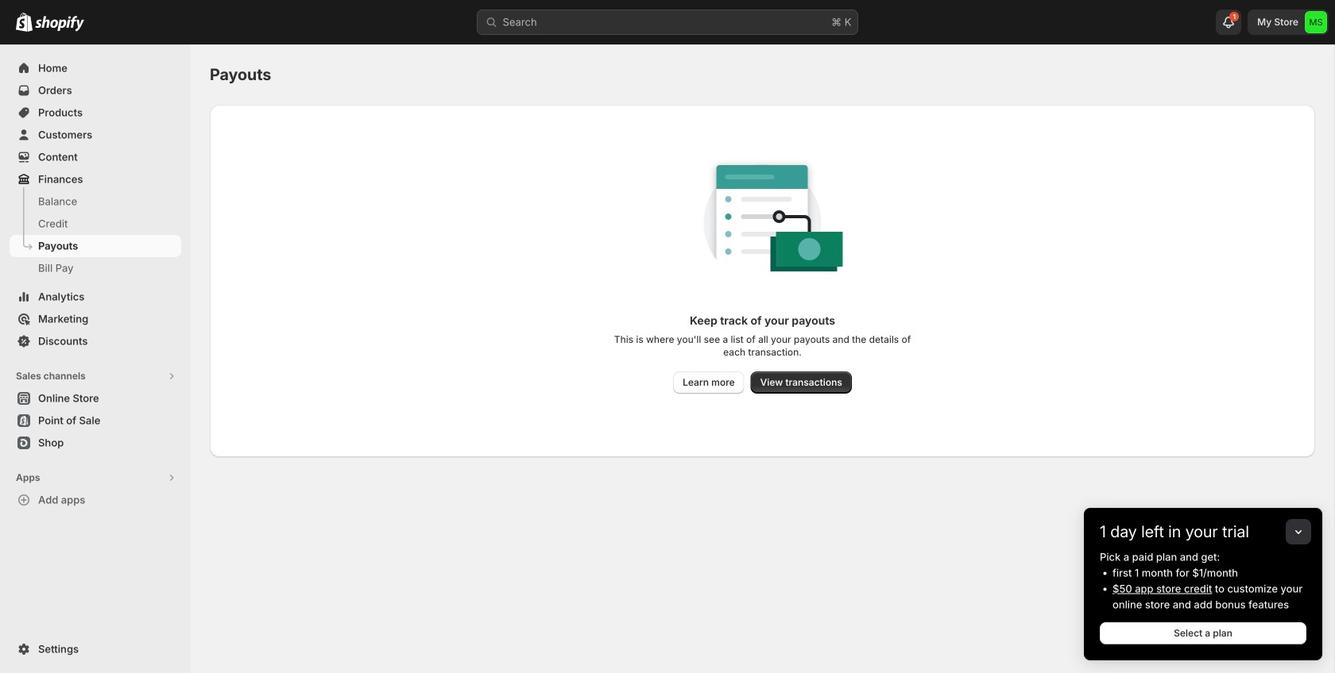 Task type: vqa. For each thing, say whether or not it's contained in the screenshot.
Shopify Image
yes



Task type: describe. For each thing, give the bounding box(es) containing it.
shopify image
[[16, 13, 33, 32]]

shopify image
[[35, 16, 84, 32]]

my store image
[[1305, 11, 1327, 33]]



